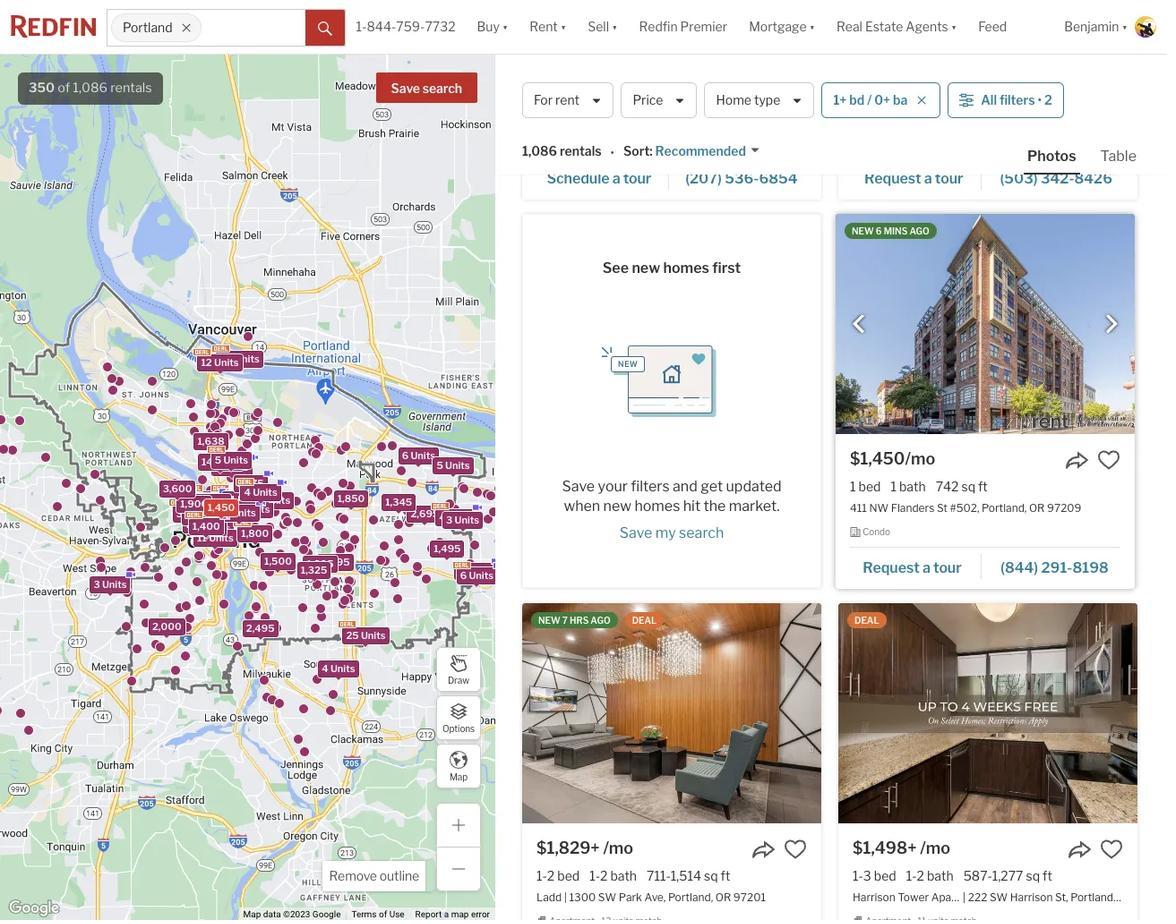 Task type: vqa. For each thing, say whether or not it's contained in the screenshot.
Parking
no



Task type: locate. For each thing, give the bounding box(es) containing it.
get
[[701, 478, 723, 495]]

0 horizontal spatial ago
[[591, 615, 611, 626]]

0 vertical spatial map
[[450, 772, 468, 782]]

favorite button checkbox
[[784, 838, 807, 861], [1100, 838, 1123, 861]]

save up when at the bottom of page
[[562, 478, 595, 495]]

20
[[219, 353, 232, 365]]

759-
[[396, 19, 425, 34]]

0 vertical spatial request
[[864, 170, 921, 187]]

1 1 from the left
[[850, 479, 856, 494]]

0 horizontal spatial new
[[538, 615, 560, 626]]

sw
[[598, 891, 616, 905], [990, 891, 1008, 905]]

0 vertical spatial 2 units
[[175, 502, 208, 514]]

16 units
[[189, 496, 227, 509]]

rent right buy ▾ at the left of page
[[530, 19, 558, 34]]

of left use
[[379, 910, 387, 920]]

• inside 1,086 rentals •
[[610, 145, 614, 160]]

1 vertical spatial request a tour button
[[850, 553, 982, 580]]

request for (503)
[[864, 170, 921, 187]]

a inside button
[[612, 170, 620, 187]]

1 horizontal spatial ave,
[[699, 112, 721, 126]]

sq
[[701, 90, 715, 105], [1023, 90, 1037, 105], [962, 479, 975, 494], [704, 869, 718, 884], [1026, 869, 1040, 884]]

1 vertical spatial request a tour
[[863, 560, 962, 577]]

0 horizontal spatial map
[[243, 910, 261, 920]]

ave, down 711-
[[644, 891, 666, 905]]

1 vertical spatial 1,086
[[522, 144, 557, 159]]

1 ▾ from the left
[[502, 19, 508, 34]]

(844) 291-8198
[[1001, 560, 1109, 577]]

rentals
[[110, 80, 152, 96], [560, 144, 602, 159]]

tour
[[623, 170, 651, 187], [935, 170, 963, 187], [933, 560, 962, 577]]

$1,495+
[[853, 60, 917, 79]]

photo of 1300 sw park ave, portland, or 97201 image
[[522, 603, 821, 824]]

1- up tupelo
[[537, 90, 547, 105]]

1,800
[[241, 527, 268, 540]]

97217
[[1134, 112, 1165, 126]]

5 units up 2,695
[[436, 459, 469, 471]]

▾ for mortgage ▾
[[809, 19, 815, 34]]

bed right for at the left top of page
[[557, 90, 580, 105]]

2 horizontal spatial 3 units
[[446, 514, 479, 526]]

0 vertical spatial new
[[632, 260, 660, 277]]

1 vertical spatial apartments
[[931, 891, 992, 905]]

1 horizontal spatial 7
[[562, 615, 568, 626]]

0 vertical spatial favorite button image
[[1097, 449, 1121, 472]]

sq right 895
[[701, 90, 715, 105]]

0 vertical spatial 12 units
[[201, 356, 238, 369]]

| left the 11505
[[929, 112, 932, 126]]

ago right hrs
[[591, 615, 611, 626]]

0 horizontal spatial harrison
[[853, 891, 896, 905]]

bed down $1,498+
[[874, 869, 896, 884]]

bath for 644-1,811 sq ft
[[926, 90, 953, 105]]

sq for 587-1,277 sq ft
[[1026, 869, 1040, 884]]

homes left first
[[663, 260, 709, 277]]

0 vertical spatial 7
[[237, 503, 243, 516]]

request a tour button down condo
[[850, 553, 982, 580]]

rent right for
[[757, 73, 802, 96]]

1-2 bath up park
[[590, 869, 637, 884]]

None search field
[[202, 10, 305, 46]]

▾ for sell ▾
[[612, 19, 618, 34]]

2 deal from the left
[[854, 615, 879, 626]]

harbor down ba
[[883, 112, 918, 126]]

/mo up remove 1+ bd / 0+ ba icon at the right
[[920, 60, 950, 79]]

1 vertical spatial rent
[[757, 73, 802, 96]]

▾ right the sell
[[612, 19, 618, 34]]

1 horizontal spatial •
[[610, 145, 614, 160]]

742 sq ft
[[936, 479, 988, 494]]

n
[[632, 112, 640, 126]]

1-2 bed for 644-1,811 sq ft
[[853, 90, 896, 105]]

bath up 3850
[[610, 90, 637, 105]]

photos button
[[1024, 147, 1097, 175]]

save inside 'button'
[[391, 81, 420, 96]]

/mo for $1,495+ /mo
[[920, 60, 950, 79]]

• inside button
[[1038, 93, 1042, 108]]

a down flanders
[[923, 560, 930, 577]]

1 horizontal spatial portland
[[522, 73, 603, 96]]

0 horizontal spatial 97201
[[733, 891, 766, 905]]

remove outline
[[329, 869, 419, 884]]

search
[[423, 81, 462, 96], [679, 525, 724, 542]]

harrison down 1-3 bed
[[853, 891, 896, 905]]

0 horizontal spatial filters
[[631, 478, 670, 495]]

1+ bd / 0+ ba button
[[822, 82, 941, 118]]

0 horizontal spatial 14
[[201, 455, 213, 468]]

2 units
[[175, 502, 208, 514], [186, 519, 219, 531]]

of for terms
[[379, 910, 387, 920]]

▾ for rent ▾
[[561, 19, 566, 34]]

0 vertical spatial request a tour button
[[853, 164, 982, 191]]

redfin
[[639, 19, 678, 34]]

0 horizontal spatial rent
[[530, 19, 558, 34]]

hrs
[[570, 615, 589, 626]]

a for (844) 291-8198
[[923, 560, 930, 577]]

1 horizontal spatial harrison
[[1010, 891, 1053, 905]]

1-
[[356, 19, 367, 34], [537, 90, 547, 105], [590, 90, 600, 105], [853, 90, 863, 105], [906, 90, 916, 105], [537, 869, 547, 884], [590, 869, 600, 884], [853, 869, 863, 884], [906, 869, 917, 884]]

▾ left the sell
[[561, 19, 566, 34]]

| 11505 ne yacht harbor dr, portland, or 97217
[[929, 112, 1165, 126]]

map down options
[[450, 772, 468, 782]]

save inside 'save your filters and get updated when new homes hit the market.'
[[562, 478, 595, 495]]

a favorited home image
[[582, 317, 761, 439]]

1 horizontal spatial 11
[[225, 493, 235, 506]]

• left units
[[597, 137, 600, 148]]

0 vertical spatial search
[[423, 81, 462, 96]]

save down the 1-844-759-7732 link
[[391, 81, 420, 96]]

0 horizontal spatial favorite button checkbox
[[784, 838, 807, 861]]

0 horizontal spatial rentals
[[110, 80, 152, 96]]

bath for 612-895 sq ft
[[610, 90, 637, 105]]

▾ right mortgage
[[809, 19, 815, 34]]

2 1 from the left
[[891, 479, 897, 494]]

homes up my
[[635, 498, 680, 515]]

1 horizontal spatial save
[[562, 478, 595, 495]]

1 horizontal spatial deal
[[854, 615, 879, 626]]

tour inside button
[[623, 170, 651, 187]]

0 vertical spatial 11
[[225, 493, 235, 506]]

your
[[598, 478, 628, 495]]

1 vertical spatial ago
[[591, 615, 611, 626]]

tour for (503)
[[935, 170, 963, 187]]

save left my
[[620, 525, 652, 542]]

0 vertical spatial request a tour
[[864, 170, 963, 187]]

favorite button checkbox up | 222 sw harrison st, portland, or 97201
[[1100, 838, 1123, 861]]

1 horizontal spatial 14
[[602, 137, 611, 148]]

612-
[[647, 90, 673, 105]]

0 vertical spatial ave,
[[699, 112, 721, 126]]

1 horizontal spatial of
[[379, 910, 387, 920]]

google
[[312, 910, 341, 920]]

mortgage ▾
[[749, 19, 815, 34]]

1 vertical spatial portland
[[522, 73, 603, 96]]

• for filters
[[1038, 93, 1042, 108]]

0 vertical spatial portland
[[123, 20, 173, 35]]

filters right all
[[1000, 93, 1035, 108]]

new inside 'save your filters and get updated when new homes hit the market.'
[[603, 498, 631, 515]]

of right 350
[[58, 80, 70, 96]]

ft up | 11505 ne yacht harbor dr, portland, or 97217
[[1040, 90, 1050, 105]]

1 harrison from the left
[[853, 891, 896, 905]]

1 vertical spatial of
[[379, 910, 387, 920]]

1
[[850, 479, 856, 494], [891, 479, 897, 494]]

ft for 644-1,811 sq ft
[[1040, 90, 1050, 105]]

sw left park
[[598, 891, 616, 905]]

1 horizontal spatial favorite button checkbox
[[1100, 838, 1123, 861]]

favorite button checkbox for $1,498+ /mo
[[1100, 838, 1123, 861]]

new 6 mins ago
[[852, 226, 929, 236]]

1 deal from the left
[[632, 615, 657, 626]]

11
[[225, 493, 235, 506], [197, 531, 206, 544]]

or down the 711-1,514 sq ft
[[715, 891, 731, 905]]

type
[[754, 93, 780, 108]]

5 units up 1,575
[[215, 461, 248, 473]]

0 vertical spatial of
[[58, 80, 70, 96]]

0 horizontal spatial 11
[[197, 531, 206, 544]]

1 vertical spatial favorite button image
[[1100, 838, 1123, 861]]

rent inside dropdown button
[[530, 19, 558, 34]]

request a tour
[[864, 170, 963, 187], [863, 560, 962, 577]]

market.
[[729, 498, 780, 515]]

request up new 6 mins ago
[[864, 170, 921, 187]]

portland left remove portland image
[[123, 20, 173, 35]]

97201
[[733, 891, 766, 905], [1136, 891, 1167, 905]]

bd
[[849, 93, 865, 108]]

1 favorite button checkbox from the left
[[784, 838, 807, 861]]

or down type
[[770, 112, 786, 126]]

1,277
[[992, 869, 1023, 884]]

bed for 612-895 sq ft
[[557, 90, 580, 105]]

terms
[[352, 910, 377, 920]]

portland, right dr,
[[1069, 112, 1114, 126]]

sq right 1,277 on the right bottom of the page
[[1026, 869, 1040, 884]]

©2023
[[283, 910, 310, 920]]

bath up park
[[610, 869, 637, 884]]

▾ left user photo
[[1122, 19, 1128, 34]]

favorite button image for $1,498+ /mo
[[1100, 838, 1123, 861]]

ft right 1,514
[[721, 869, 730, 884]]

buy ▾
[[477, 19, 508, 34]]

rent ▾ button
[[530, 0, 566, 54]]

0 horizontal spatial search
[[423, 81, 462, 96]]

favorite button image
[[1097, 449, 1121, 472], [1100, 838, 1123, 861]]

ago
[[909, 226, 929, 236], [591, 615, 611, 626]]

request a tour up mins
[[864, 170, 963, 187]]

0 horizontal spatial new
[[603, 498, 631, 515]]

• for rentals
[[610, 145, 614, 160]]

rentals right 350
[[110, 80, 152, 96]]

filters left and
[[631, 478, 670, 495]]

6854
[[759, 170, 798, 187]]

ave, down home
[[699, 112, 721, 126]]

2 up | 11505 ne yacht harbor dr, portland, or 97217
[[1044, 93, 1052, 108]]

real
[[837, 19, 862, 34]]

portland, down the 711-1,514 sq ft
[[668, 891, 713, 905]]

bath for 711-1,514 sq ft
[[610, 869, 637, 884]]

new right see
[[632, 260, 660, 277]]

1,514
[[671, 869, 701, 884]]

1 horizontal spatial harbor
[[1016, 112, 1051, 126]]

1 bed
[[850, 479, 881, 494]]

1 vertical spatial search
[[679, 525, 724, 542]]

ago for new 7 hrs ago
[[591, 615, 611, 626]]

0 horizontal spatial save
[[391, 81, 420, 96]]

2 favorite button checkbox from the left
[[1100, 838, 1123, 861]]

1 vertical spatial filters
[[631, 478, 670, 495]]

ave,
[[699, 112, 721, 126], [644, 891, 666, 905]]

rentals up schedule
[[560, 144, 602, 159]]

map inside button
[[450, 772, 468, 782]]

2,695
[[410, 507, 439, 520]]

0 horizontal spatial portland
[[123, 20, 173, 35]]

0 vertical spatial 1,086
[[73, 80, 108, 96]]

save search button
[[376, 73, 477, 103]]

14 units
[[201, 455, 239, 468]]

/mo for $1,829+ /mo
[[603, 839, 633, 858]]

sq right 1,811
[[1023, 90, 1037, 105]]

bath up harrison tower apartments
[[927, 869, 954, 884]]

1 horizontal spatial 97201
[[1136, 891, 1167, 905]]

1 vertical spatial new
[[603, 498, 631, 515]]

filters inside 'save your filters and get updated when new homes hit the market.'
[[631, 478, 670, 495]]

2 vertical spatial save
[[620, 525, 652, 542]]

remove 1+ bd / 0+ ba image
[[916, 95, 927, 106]]

first
[[712, 260, 741, 277]]

buy ▾ button
[[477, 0, 508, 54]]

ladd | 1300 sw park ave, portland, or 97201
[[537, 891, 766, 905]]

222
[[968, 891, 987, 905]]

4 ▾ from the left
[[809, 19, 815, 34]]

map region
[[0, 0, 653, 921]]

3 ▾ from the left
[[612, 19, 618, 34]]

:
[[650, 144, 653, 159]]

flanders
[[891, 502, 934, 515]]

bath up flanders
[[899, 479, 926, 494]]

save my search
[[620, 525, 724, 542]]

harrison left st,
[[1010, 891, 1053, 905]]

48 units
[[184, 509, 224, 521]]

homes
[[663, 260, 709, 277], [635, 498, 680, 515]]

alley
[[573, 112, 598, 126]]

new left mins
[[852, 226, 874, 236]]

1+
[[833, 93, 847, 108]]

units
[[234, 353, 259, 365], [214, 356, 238, 369], [410, 449, 435, 462], [223, 454, 248, 466], [215, 455, 239, 468], [445, 459, 469, 471], [223, 461, 248, 473], [252, 486, 277, 499], [231, 493, 256, 505], [201, 493, 226, 505], [237, 493, 262, 506], [265, 494, 290, 507], [194, 495, 219, 507], [202, 496, 227, 509], [198, 501, 223, 513], [183, 502, 208, 514], [245, 503, 270, 516], [231, 506, 255, 519], [184, 507, 209, 520], [200, 509, 224, 521], [194, 510, 219, 522], [447, 511, 472, 523], [195, 512, 220, 525], [454, 514, 479, 526], [194, 519, 219, 531], [198, 521, 223, 534], [205, 521, 230, 534], [208, 531, 233, 544], [466, 564, 491, 577], [468, 569, 493, 582], [102, 578, 126, 590], [360, 629, 385, 641], [330, 662, 355, 675]]

0 vertical spatial new
[[852, 226, 874, 236]]

6 ▾ from the left
[[1122, 19, 1128, 34]]

1 horizontal spatial 1
[[891, 479, 897, 494]]

recommended button
[[653, 143, 760, 160]]

request a tour down condo
[[863, 560, 962, 577]]

/mo for $1,498+ /mo
[[920, 839, 950, 858]]

2 harrison from the left
[[1010, 891, 1053, 905]]

harbor down all filters • 2
[[1016, 112, 1051, 126]]

1 horizontal spatial filters
[[1000, 93, 1035, 108]]

711-1,514 sq ft
[[647, 869, 730, 884]]

ba
[[893, 93, 908, 108]]

new for new 7 hrs ago
[[538, 615, 560, 626]]

1,086 down tupelo
[[522, 144, 557, 159]]

bed for 644-1,811 sq ft
[[874, 90, 896, 105]]

new left hrs
[[538, 615, 560, 626]]

for rent button
[[522, 82, 614, 118]]

1 horizontal spatial rentals
[[560, 144, 602, 159]]

1 down '$1,450 /mo'
[[891, 479, 897, 494]]

/mo right '$1,829+'
[[603, 839, 633, 858]]

1 horizontal spatial new
[[632, 260, 660, 277]]

1,086 inside 1,086 rentals •
[[522, 144, 557, 159]]

0 horizontal spatial yacht
[[853, 112, 881, 126]]

1,850
[[337, 492, 364, 505]]

0 vertical spatial 12
[[201, 356, 212, 369]]

for
[[534, 93, 553, 108]]

1 horizontal spatial sw
[[990, 891, 1008, 905]]

1 horizontal spatial 1,086
[[522, 144, 557, 159]]

search down 7732
[[423, 81, 462, 96]]

a down club
[[924, 170, 932, 187]]

11 left 7 units
[[225, 493, 235, 506]]

0 horizontal spatial 1
[[850, 479, 856, 494]]

portland up tupelo
[[522, 73, 603, 96]]

1 harbor from the left
[[883, 112, 918, 126]]

0 horizontal spatial 7
[[237, 503, 243, 516]]

1-2 bed for 711-1,514 sq ft
[[537, 869, 580, 884]]

0 horizontal spatial •
[[597, 137, 600, 148]]

2 horizontal spatial save
[[620, 525, 652, 542]]

map for map data ©2023 google
[[243, 910, 261, 920]]

| 222 sw harrison st, portland, or 97201
[[963, 891, 1167, 905]]

1 vertical spatial 11 units
[[197, 531, 233, 544]]

1,500
[[264, 555, 291, 567]]

| left 3850
[[596, 112, 599, 126]]

2 horizontal spatial •
[[1038, 93, 1042, 108]]

1 vertical spatial new
[[538, 615, 560, 626]]

1-2 bath up harrison tower apartments
[[906, 869, 954, 884]]

342-
[[1041, 170, 1074, 187]]

request down condo
[[863, 560, 920, 577]]

a for (503) 342-8426
[[924, 170, 932, 187]]

portland, right st,
[[1071, 891, 1116, 905]]

bed up nw
[[859, 479, 881, 494]]

1 horizontal spatial map
[[450, 772, 468, 782]]

yacht down /
[[853, 112, 881, 126]]

2 sw from the left
[[990, 891, 1008, 905]]

411
[[850, 502, 867, 515]]

photo of 3850 n mississippi ave, portland, or 97227 image
[[522, 0, 821, 45]]

previous button image
[[850, 315, 868, 333]]

1 yacht from the left
[[853, 112, 881, 126]]

1 vertical spatial ave,
[[644, 891, 666, 905]]

1 vertical spatial request
[[863, 560, 920, 577]]

1- left remove 1+ bd / 0+ ba icon at the right
[[906, 90, 916, 105]]

8426
[[1074, 170, 1112, 187]]

(844)
[[1001, 560, 1038, 577]]

deal
[[632, 615, 657, 626], [854, 615, 879, 626]]

homes inside 'save your filters and get updated when new homes hit the market.'
[[635, 498, 680, 515]]

12 units down 1,575
[[218, 493, 256, 505]]

0 vertical spatial filters
[[1000, 93, 1035, 108]]

remove
[[329, 869, 377, 884]]

deal right hrs
[[632, 615, 657, 626]]

0 horizontal spatial sw
[[598, 891, 616, 905]]

12 units down 48 units
[[192, 521, 230, 534]]

options button
[[436, 696, 481, 741]]

1-2 bath for 587-1,277 sq ft
[[906, 869, 954, 884]]

request a tour button for (503) 342-8426
[[853, 164, 982, 191]]

1-2 bath up 3850
[[590, 90, 637, 105]]

/
[[867, 93, 872, 108]]

1 horizontal spatial apartments
[[931, 891, 992, 905]]

1-2 bath for 644-1,811 sq ft
[[906, 90, 953, 105]]

1300
[[569, 891, 596, 905]]

1 horizontal spatial new
[[852, 226, 874, 236]]

portland
[[123, 20, 173, 35], [522, 73, 603, 96]]

• left sort
[[610, 145, 614, 160]]

0 vertical spatial rent
[[530, 19, 558, 34]]

tour down sort : on the right top of the page
[[623, 170, 651, 187]]

0 horizontal spatial of
[[58, 80, 70, 96]]

use
[[389, 910, 404, 920]]

terms of use
[[352, 910, 404, 920]]

1 vertical spatial rentals
[[560, 144, 602, 159]]

2 ▾ from the left
[[561, 19, 566, 34]]

/mo right $1,498+
[[920, 839, 950, 858]]

$1,829+ /mo
[[537, 839, 633, 858]]

0 horizontal spatial 1,086
[[73, 80, 108, 96]]

bath
[[610, 90, 637, 105], [926, 90, 953, 105], [899, 479, 926, 494], [610, 869, 637, 884], [927, 869, 954, 884]]

97209
[[1047, 502, 1082, 515]]

1 vertical spatial homes
[[635, 498, 680, 515]]

request a tour button for (844) 291-8198
[[850, 553, 982, 580]]

ago right mins
[[909, 226, 929, 236]]

0 vertical spatial save
[[391, 81, 420, 96]]

7 inside map region
[[237, 503, 243, 516]]

2 harbor from the left
[[1016, 112, 1051, 126]]

user photo image
[[1135, 16, 1156, 38]]

1 vertical spatial save
[[562, 478, 595, 495]]

0 vertical spatial homes
[[663, 260, 709, 277]]

1- up "1300"
[[590, 869, 600, 884]]

deal down condo
[[854, 615, 879, 626]]

remove outline button
[[323, 862, 425, 892]]

14 down 1,638
[[201, 455, 213, 468]]

bed up "1300"
[[557, 869, 580, 884]]

data
[[263, 910, 281, 920]]

1 horizontal spatial rent
[[757, 73, 802, 96]]

291-
[[1041, 560, 1073, 577]]



Task type: describe. For each thing, give the bounding box(es) containing it.
mississippi
[[642, 112, 697, 126]]

estate
[[865, 19, 903, 34]]

1 vertical spatial 7
[[562, 615, 568, 626]]

favorite button image for $1,450 /mo
[[1097, 449, 1121, 472]]

2 up ladd
[[547, 869, 555, 884]]

2 down 1,900
[[186, 519, 192, 531]]

2 97201 from the left
[[1136, 891, 1167, 905]]

3850
[[601, 112, 630, 126]]

premier
[[680, 19, 727, 34]]

apartment • 14 units match
[[549, 137, 662, 148]]

or left 97209
[[1029, 502, 1045, 515]]

1,345
[[385, 496, 412, 508]]

1 97201 from the left
[[733, 891, 766, 905]]

ft up 411 nw flanders st #502, portland, or 97209
[[978, 479, 988, 494]]

save search
[[391, 81, 462, 96]]

ft for 587-1,277 sq ft
[[1043, 869, 1052, 884]]

0 vertical spatial 11 units
[[225, 493, 262, 506]]

real estate agents ▾ button
[[826, 0, 968, 54]]

ft for 711-1,514 sq ft
[[721, 869, 730, 884]]

2 up harrison tower apartments
[[917, 869, 924, 884]]

benjamin
[[1064, 19, 1119, 34]]

updated
[[726, 478, 782, 495]]

587-1,277 sq ft
[[963, 869, 1052, 884]]

1 horizontal spatial search
[[679, 525, 724, 542]]

5 units down 1,638
[[214, 454, 248, 466]]

1-2 bath for 612-895 sq ft
[[590, 90, 637, 105]]

map for map
[[450, 772, 468, 782]]

bed for 711-1,514 sq ft
[[557, 869, 580, 884]]

when
[[564, 498, 600, 515]]

1 for 1 bed
[[850, 479, 856, 494]]

25 units
[[346, 629, 385, 641]]

bath for 587-1,277 sq ft
[[927, 869, 954, 884]]

$1,495+ /mo
[[853, 60, 950, 79]]

of for 350
[[58, 80, 70, 96]]

2 left '48'
[[175, 502, 181, 514]]

5 units up 48 units
[[186, 495, 219, 507]]

(503)
[[1000, 170, 1038, 187]]

terms of use link
[[352, 910, 404, 920]]

0 vertical spatial 14
[[602, 137, 611, 148]]

11505
[[934, 112, 966, 126]]

real estate agents ▾
[[837, 19, 957, 34]]

buy
[[477, 19, 500, 34]]

home
[[716, 93, 751, 108]]

2 vertical spatial 12 units
[[192, 521, 230, 534]]

report a map error
[[415, 910, 490, 920]]

favorite button checkbox
[[1097, 449, 1121, 472]]

4 units down 25
[[321, 662, 355, 675]]

filters inside all filters • 2 button
[[1000, 93, 1035, 108]]

0+
[[874, 93, 890, 108]]

0 horizontal spatial ave,
[[644, 891, 666, 905]]

1-2 bed for 612-895 sq ft
[[537, 90, 580, 105]]

photo of 11505 ne yacht harbor dr, portland, or 97217 image
[[838, 0, 1138, 45]]

hit
[[683, 498, 701, 515]]

(503) 342-8426 link
[[982, 162, 1123, 193]]

1- up alley
[[590, 90, 600, 105]]

#502,
[[950, 502, 979, 515]]

| left the 222
[[963, 891, 966, 905]]

350
[[29, 80, 55, 96]]

$1,450
[[850, 450, 905, 468]]

error
[[471, 910, 490, 920]]

table
[[1100, 148, 1137, 165]]

4 units down 16 units
[[185, 510, 219, 522]]

2 vertical spatial 12
[[192, 521, 203, 534]]

next button image
[[1103, 315, 1121, 333]]

park
[[619, 891, 642, 905]]

save for save my search
[[620, 525, 652, 542]]

1+ bd / 0+ ba
[[833, 93, 908, 108]]

4 units right 2,695
[[439, 511, 472, 523]]

portland for portland
[[123, 20, 173, 35]]

portland, down home type
[[723, 112, 768, 126]]

tour for (207)
[[623, 170, 651, 187]]

0 vertical spatial rentals
[[110, 80, 152, 96]]

photo of 411 nw flanders st #502, portland, or 97209 image
[[836, 214, 1135, 434]]

google image
[[4, 897, 64, 921]]

1 vertical spatial 12 units
[[218, 493, 256, 505]]

14 inside map region
[[201, 455, 213, 468]]

1 vertical spatial 11
[[197, 531, 206, 544]]

submit search image
[[318, 21, 332, 36]]

sort :
[[623, 144, 653, 159]]

sell ▾ button
[[588, 0, 618, 54]]

1-844-759-7732
[[356, 19, 455, 34]]

draw button
[[436, 648, 481, 692]]

draw
[[448, 675, 469, 686]]

7 units
[[237, 503, 270, 516]]

1 for 1 bath
[[891, 479, 897, 494]]

tour for (844)
[[933, 560, 962, 577]]

644-
[[963, 90, 992, 105]]

2 right ba
[[916, 90, 924, 105]]

report
[[415, 910, 442, 920]]

1,575
[[237, 477, 263, 490]]

1,400
[[192, 520, 220, 532]]

sq for 711-1,514 sq ft
[[704, 869, 718, 884]]

yacht harbor club
[[853, 112, 943, 126]]

all filters • 2 button
[[948, 82, 1064, 118]]

4 units up 7 units
[[244, 486, 277, 499]]

0 horizontal spatial 3 units
[[93, 578, 126, 590]]

see
[[603, 260, 629, 277]]

711-
[[647, 869, 671, 884]]

sq right 742
[[962, 479, 975, 494]]

favorite button image
[[784, 838, 807, 861]]

2,495
[[246, 622, 274, 634]]

photo of 222 sw harrison st, portland, or 97201 image
[[838, 603, 1138, 824]]

ft for 612-895 sq ft
[[717, 90, 727, 105]]

1- down $1,498+
[[853, 869, 863, 884]]

feed
[[978, 19, 1007, 34]]

1 sw from the left
[[598, 891, 616, 905]]

harrison tower apartments
[[853, 891, 992, 905]]

for
[[725, 73, 752, 96]]

1,495
[[433, 542, 460, 555]]

the
[[704, 498, 726, 515]]

1- up tower
[[906, 869, 917, 884]]

1 vertical spatial 2 units
[[186, 519, 219, 531]]

nw
[[869, 502, 889, 515]]

a left "map"
[[444, 910, 449, 920]]

1,086 rentals •
[[522, 144, 614, 160]]

19
[[252, 494, 263, 507]]

sell
[[588, 19, 609, 34]]

see new homes first
[[603, 260, 741, 277]]

new 7 hrs ago
[[538, 615, 611, 626]]

5 ▾ from the left
[[951, 19, 957, 34]]

sort
[[623, 144, 650, 159]]

request a tour for (503) 342-8426
[[864, 170, 963, 187]]

remove portland image
[[181, 22, 192, 33]]

1 bath
[[891, 479, 926, 494]]

feed button
[[968, 0, 1054, 54]]

save for save your filters and get updated when new homes hit the market.
[[562, 478, 595, 495]]

(207) 536-6854 link
[[669, 162, 807, 193]]

a for (207) 536-6854
[[612, 170, 620, 187]]

rentals inside 1,086 rentals •
[[560, 144, 602, 159]]

request a tour for (844) 291-8198
[[863, 560, 962, 577]]

redfin premier button
[[628, 0, 738, 54]]

report a map error link
[[415, 910, 490, 920]]

tower
[[898, 891, 929, 905]]

favorite button checkbox for $1,829+ /mo
[[784, 838, 807, 861]]

▾ for buy ▾
[[502, 19, 508, 34]]

| right ladd
[[564, 891, 567, 905]]

1-2 bath for 711-1,514 sq ft
[[590, 869, 637, 884]]

$1,450 /mo
[[850, 450, 935, 468]]

1 vertical spatial 12
[[218, 493, 229, 505]]

644-1,811 sq ft
[[963, 90, 1050, 105]]

ago for new 6 mins ago
[[909, 226, 929, 236]]

my
[[655, 525, 676, 542]]

▾ for benjamin ▾
[[1122, 19, 1128, 34]]

all filters • 2
[[981, 93, 1052, 108]]

save for save search
[[391, 81, 420, 96]]

/mo for $1,450 /mo
[[905, 450, 935, 468]]

0 vertical spatial apartments
[[607, 73, 721, 96]]

2 up 3850
[[600, 90, 608, 105]]

tupelo alley | 3850 n mississippi ave, portland, or 97227
[[537, 112, 821, 126]]

sq for 612-895 sq ft
[[701, 90, 715, 105]]

2 left 0+
[[863, 90, 871, 105]]

tupelo
[[537, 112, 570, 126]]

or left the 97217
[[1116, 112, 1132, 126]]

club
[[921, 112, 943, 126]]

request for (844)
[[863, 560, 920, 577]]

1- left /
[[853, 90, 863, 105]]

1 horizontal spatial 3 units
[[176, 507, 209, 520]]

(207)
[[685, 170, 722, 187]]

new for new 6 mins ago
[[852, 226, 874, 236]]

2 inside button
[[1044, 93, 1052, 108]]

2 down $1,829+ /mo at the bottom of page
[[600, 869, 608, 884]]

benjamin ▾
[[1064, 19, 1128, 34]]

536-
[[725, 170, 759, 187]]

1,395
[[306, 558, 333, 570]]

rent ▾
[[530, 19, 566, 34]]

1- up ladd
[[537, 869, 547, 884]]

sq for 644-1,811 sq ft
[[1023, 90, 1037, 105]]

1-3 bed
[[853, 869, 896, 884]]

table button
[[1097, 147, 1140, 173]]

bed for 587-1,277 sq ft
[[874, 869, 896, 884]]

97227
[[789, 112, 821, 126]]

search inside 'button'
[[423, 81, 462, 96]]

and
[[673, 478, 698, 495]]

1- right submit search icon
[[356, 19, 367, 34]]

2,000
[[152, 620, 181, 633]]

or right st,
[[1118, 891, 1134, 905]]

portland for portland apartments for rent
[[522, 73, 603, 96]]

portland, right #502,
[[982, 502, 1027, 515]]

2 left rent
[[547, 90, 555, 105]]

2 yacht from the left
[[985, 112, 1014, 126]]



